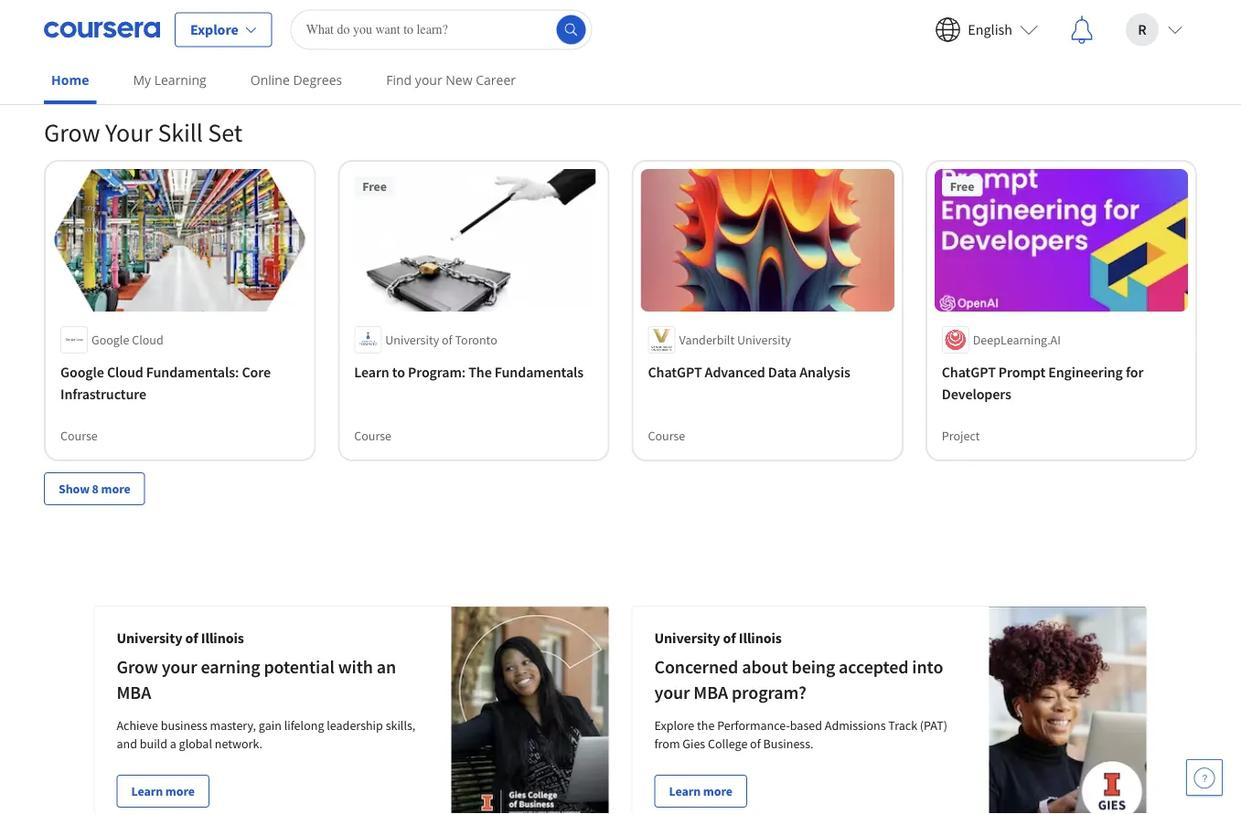 Task type: vqa. For each thing, say whether or not it's contained in the screenshot.
Georgetown University image
no



Task type: describe. For each thing, give the bounding box(es) containing it.
core
[[242, 363, 271, 381]]

show inside grow your skill set collection element
[[59, 481, 90, 497]]

your inside university of illinois grow your earning potential with an mba
[[162, 656, 197, 679]]

chatgpt advanced data analysis
[[648, 363, 850, 381]]

analysis
[[799, 363, 850, 381]]

data
[[768, 363, 797, 381]]

toronto
[[455, 332, 497, 348]]

university for university of toronto
[[385, 332, 439, 348]]

find
[[386, 71, 412, 89]]

engineering
[[1048, 363, 1123, 381]]

illinois for about
[[739, 629, 782, 647]]

chatgpt advanced data analysis link
[[648, 361, 887, 383]]

a
[[170, 736, 176, 752]]

english button
[[920, 0, 1053, 59]]

mba for grow
[[117, 682, 151, 704]]

grow inside university of illinois grow your earning potential with an mba
[[117, 656, 158, 679]]

0 vertical spatial grow
[[44, 116, 100, 148]]

achieve business mastery, gain lifelong leadership skills, and build a global network.
[[117, 718, 416, 752]]

show 8 more button inside grow your skill set collection element
[[44, 473, 145, 506]]

chatgpt for chatgpt prompt engineering for developers
[[942, 363, 996, 381]]

my
[[133, 71, 151, 89]]

lifelong
[[284, 718, 324, 734]]

free for chatgpt
[[950, 178, 974, 195]]

network.
[[215, 736, 262, 752]]

home
[[51, 71, 89, 89]]

college
[[708, 736, 747, 752]]

learn more link for concerned about being accepted into your mba program?
[[654, 775, 747, 808]]

the
[[468, 363, 492, 381]]

explore the performance-based admissions track (pat) from gies college of business.
[[654, 718, 947, 752]]

learning
[[154, 71, 206, 89]]

build
[[140, 736, 167, 752]]

google cloud
[[91, 332, 163, 348]]

deeplearning.ai
[[973, 332, 1061, 348]]

course for google cloud fundamentals: core infrastructure
[[60, 428, 98, 444]]

with
[[338, 656, 373, 679]]

vanderbilt
[[679, 332, 735, 348]]

learn inside grow your skill set collection element
[[354, 363, 389, 381]]

accepted
[[839, 656, 909, 679]]

show inside build in-demand leadership and management skills collection element
[[59, 33, 90, 49]]

concerned about being accepted into your mba program? link
[[654, 656, 943, 704]]

developers
[[942, 385, 1011, 403]]

of inside explore the performance-based admissions track (pat) from gies college of business.
[[750, 736, 761, 752]]

to
[[392, 363, 405, 381]]

chatgpt prompt engineering for developers link
[[942, 361, 1181, 405]]

of for university of illinois concerned about being accepted into your mba program?
[[723, 629, 736, 647]]

learn more link for grow your earning potential with an mba
[[117, 775, 209, 808]]

my learning
[[133, 71, 206, 89]]

free for learn
[[362, 178, 387, 195]]

for
[[1126, 363, 1143, 381]]

university for university of illinois grow your earning potential with an mba
[[117, 629, 182, 647]]

program:
[[408, 363, 466, 381]]

show 8 more inside build in-demand leadership and management skills collection element
[[59, 33, 130, 49]]

of for university of toronto
[[442, 332, 452, 348]]

r
[[1138, 21, 1147, 39]]

explore for explore the performance-based admissions track (pat) from gies college of business.
[[654, 718, 694, 734]]

performance-
[[717, 718, 790, 734]]

admissions
[[825, 718, 886, 734]]

google cloud fundamentals: core infrastructure link
[[60, 361, 299, 405]]

degrees
[[293, 71, 342, 89]]

cloud for google cloud
[[132, 332, 163, 348]]

google for google cloud fundamentals: core infrastructure
[[60, 363, 104, 381]]

based
[[790, 718, 822, 734]]

course for learn to program: the fundamentals
[[354, 428, 391, 444]]

grow your skill set collection element
[[33, 87, 1208, 535]]

more inside build in-demand leadership and management skills collection element
[[101, 33, 130, 49]]

online degrees link
[[243, 59, 350, 101]]

1 horizontal spatial your
[[415, 71, 442, 89]]

new
[[446, 71, 472, 89]]

leadership
[[327, 718, 383, 734]]

from
[[654, 736, 680, 752]]

set
[[208, 116, 242, 148]]

explore button
[[175, 12, 272, 47]]

online
[[250, 71, 290, 89]]

fundamentals:
[[146, 363, 239, 381]]

mastery,
[[210, 718, 256, 734]]

help center image
[[1193, 767, 1215, 789]]

earning
[[201, 656, 260, 679]]

coursera image
[[44, 15, 160, 44]]

mba for concerned
[[694, 682, 728, 704]]



Task type: locate. For each thing, give the bounding box(es) containing it.
concerned
[[654, 656, 738, 679]]

illinois inside university of illinois concerned about being accepted into your mba program?
[[739, 629, 782, 647]]

8 for show 8 more button in the build in-demand leadership and management skills collection element
[[92, 33, 99, 49]]

gain
[[259, 718, 282, 734]]

vanderbilt university
[[679, 332, 791, 348]]

0 vertical spatial show
[[59, 33, 90, 49]]

business
[[161, 718, 207, 734]]

1 vertical spatial show 8 more
[[59, 481, 130, 497]]

explore up learning
[[190, 21, 238, 39]]

chatgpt inside the chatgpt prompt engineering for developers
[[942, 363, 996, 381]]

skill
[[158, 116, 203, 148]]

learn more link
[[117, 775, 209, 808], [654, 775, 747, 808]]

learn left to
[[354, 363, 389, 381]]

learn more link down build
[[117, 775, 209, 808]]

gies
[[683, 736, 705, 752]]

skills,
[[386, 718, 416, 734]]

1 horizontal spatial grow
[[117, 656, 158, 679]]

illinois
[[201, 629, 244, 647], [739, 629, 782, 647]]

8 for show 8 more button in grow your skill set collection element
[[92, 481, 99, 497]]

chatgpt up developers
[[942, 363, 996, 381]]

course for chatgpt advanced data analysis
[[648, 428, 685, 444]]

about
[[742, 656, 788, 679]]

of for university of illinois grow your earning potential with an mba
[[185, 629, 198, 647]]

your left earning
[[162, 656, 197, 679]]

grow your skill set
[[44, 116, 242, 148]]

chatgpt prompt engineering for developers
[[942, 363, 1143, 403]]

achieve
[[117, 718, 158, 734]]

learn down build
[[131, 784, 163, 800]]

of inside grow your skill set collection element
[[442, 332, 452, 348]]

1 show 8 more button from the top
[[44, 25, 145, 57]]

1 learn more link from the left
[[117, 775, 209, 808]]

What do you want to learn? text field
[[291, 10, 592, 50]]

2 vertical spatial your
[[654, 682, 690, 704]]

track
[[888, 718, 917, 734]]

learn more for grow your earning potential with an mba
[[131, 784, 195, 800]]

english
[[968, 21, 1012, 39]]

chatgpt down vanderbilt
[[648, 363, 702, 381]]

illinois up earning
[[201, 629, 244, 647]]

learn for an
[[131, 784, 163, 800]]

university
[[385, 332, 439, 348], [737, 332, 791, 348], [117, 629, 182, 647], [654, 629, 720, 647]]

None search field
[[291, 10, 592, 50]]

of
[[442, 332, 452, 348], [185, 629, 198, 647], [723, 629, 736, 647], [750, 736, 761, 752]]

0 horizontal spatial chatgpt
[[648, 363, 702, 381]]

infrastructure
[[60, 385, 146, 403]]

project
[[942, 428, 980, 444]]

0 vertical spatial cloud
[[132, 332, 163, 348]]

0 horizontal spatial mba
[[117, 682, 151, 704]]

illinois for your
[[201, 629, 244, 647]]

google cloud fundamentals: core infrastructure
[[60, 363, 271, 403]]

show 8 more button inside build in-demand leadership and management skills collection element
[[44, 25, 145, 57]]

grow up achieve
[[117, 656, 158, 679]]

cloud for google cloud fundamentals: core infrastructure
[[107, 363, 143, 381]]

1 vertical spatial show
[[59, 481, 90, 497]]

learn more down gies on the right
[[669, 784, 732, 800]]

8 inside build in-demand leadership and management skills collection element
[[92, 33, 99, 49]]

university of toronto
[[385, 332, 497, 348]]

explore inside dropdown button
[[190, 21, 238, 39]]

learn to program: the fundamentals link
[[354, 361, 593, 383]]

1 horizontal spatial illinois
[[739, 629, 782, 647]]

university up concerned
[[654, 629, 720, 647]]

course
[[60, 428, 98, 444], [354, 428, 391, 444], [648, 428, 685, 444]]

r button
[[1111, 0, 1197, 59]]

0 horizontal spatial free
[[362, 178, 387, 195]]

fundamentals
[[495, 363, 584, 381]]

2 course from the left
[[354, 428, 391, 444]]

business.
[[763, 736, 814, 752]]

of up grow your earning potential with an mba link in the bottom left of the page
[[185, 629, 198, 647]]

1 vertical spatial explore
[[654, 718, 694, 734]]

of left toronto
[[442, 332, 452, 348]]

more inside grow your skill set collection element
[[101, 481, 130, 497]]

show
[[59, 33, 90, 49], [59, 481, 90, 497]]

1 vertical spatial your
[[162, 656, 197, 679]]

learn for your
[[669, 784, 701, 800]]

global
[[179, 736, 212, 752]]

prompt
[[999, 363, 1045, 381]]

(pat)
[[920, 718, 947, 734]]

1 horizontal spatial learn more
[[669, 784, 732, 800]]

learn more
[[131, 784, 195, 800], [669, 784, 732, 800]]

home link
[[44, 59, 96, 104]]

1 illinois from the left
[[201, 629, 244, 647]]

2 8 from the top
[[92, 481, 99, 497]]

1 horizontal spatial learn
[[354, 363, 389, 381]]

of down performance-
[[750, 736, 761, 752]]

cloud up google cloud fundamentals: core infrastructure
[[132, 332, 163, 348]]

university inside university of illinois grow your earning potential with an mba
[[117, 629, 182, 647]]

mba inside university of illinois concerned about being accepted into your mba program?
[[694, 682, 728, 704]]

1 learn more from the left
[[131, 784, 195, 800]]

chatgpt
[[648, 363, 702, 381], [942, 363, 996, 381]]

being
[[792, 656, 835, 679]]

1 course from the left
[[60, 428, 98, 444]]

2 chatgpt from the left
[[942, 363, 996, 381]]

university for university of illinois concerned about being accepted into your mba program?
[[654, 629, 720, 647]]

0 horizontal spatial grow
[[44, 116, 100, 148]]

advanced
[[705, 363, 765, 381]]

1 horizontal spatial chatgpt
[[942, 363, 996, 381]]

google
[[91, 332, 129, 348], [60, 363, 104, 381]]

your inside university of illinois concerned about being accepted into your mba program?
[[654, 682, 690, 704]]

mba down concerned
[[694, 682, 728, 704]]

1 8 from the top
[[92, 33, 99, 49]]

1 mba from the left
[[117, 682, 151, 704]]

chatgpt for chatgpt advanced data analysis
[[648, 363, 702, 381]]

illinois inside university of illinois grow your earning potential with an mba
[[201, 629, 244, 647]]

1 vertical spatial google
[[60, 363, 104, 381]]

1 horizontal spatial mba
[[694, 682, 728, 704]]

explore for explore
[[190, 21, 238, 39]]

show 8 more inside grow your skill set collection element
[[59, 481, 130, 497]]

2 show 8 more button from the top
[[44, 473, 145, 506]]

my learning link
[[126, 59, 214, 101]]

1 horizontal spatial explore
[[654, 718, 694, 734]]

2 mba from the left
[[694, 682, 728, 704]]

online degrees
[[250, 71, 342, 89]]

0 vertical spatial show 8 more
[[59, 33, 130, 49]]

0 vertical spatial google
[[91, 332, 129, 348]]

cloud up infrastructure
[[107, 363, 143, 381]]

learn more down build
[[131, 784, 195, 800]]

1 chatgpt from the left
[[648, 363, 702, 381]]

learn more for concerned about being accepted into your mba program?
[[669, 784, 732, 800]]

career
[[476, 71, 516, 89]]

1 horizontal spatial course
[[354, 428, 391, 444]]

of inside university of illinois concerned about being accepted into your mba program?
[[723, 629, 736, 647]]

google inside google cloud fundamentals: core infrastructure
[[60, 363, 104, 381]]

your
[[415, 71, 442, 89], [162, 656, 197, 679], [654, 682, 690, 704]]

free
[[362, 178, 387, 195], [950, 178, 974, 195]]

1 vertical spatial 8
[[92, 481, 99, 497]]

mba up achieve
[[117, 682, 151, 704]]

an
[[377, 656, 396, 679]]

show 8 more button
[[44, 25, 145, 57], [44, 473, 145, 506]]

2 learn more link from the left
[[654, 775, 747, 808]]

2 illinois from the left
[[739, 629, 782, 647]]

grow your earning potential with an mba link
[[117, 656, 396, 704]]

0 horizontal spatial explore
[[190, 21, 238, 39]]

build in-demand leadership and management skills collection element
[[33, 0, 1208, 87]]

0 horizontal spatial illinois
[[201, 629, 244, 647]]

8 inside grow your skill set collection element
[[92, 481, 99, 497]]

grow
[[44, 116, 100, 148], [117, 656, 158, 679]]

0 horizontal spatial learn more
[[131, 784, 195, 800]]

find your new career link
[[379, 59, 523, 101]]

2 horizontal spatial course
[[648, 428, 685, 444]]

and
[[117, 736, 137, 752]]

1 vertical spatial show 8 more button
[[44, 473, 145, 506]]

2 horizontal spatial learn
[[669, 784, 701, 800]]

more
[[101, 33, 130, 49], [101, 481, 130, 497], [165, 784, 195, 800], [703, 784, 732, 800]]

0 vertical spatial 8
[[92, 33, 99, 49]]

into
[[912, 656, 943, 679]]

of up concerned
[[723, 629, 736, 647]]

learn to program: the fundamentals
[[354, 363, 584, 381]]

learn more link down gies on the right
[[654, 775, 747, 808]]

learn
[[354, 363, 389, 381], [131, 784, 163, 800], [669, 784, 701, 800]]

explore up from
[[654, 718, 694, 734]]

0 horizontal spatial learn
[[131, 784, 163, 800]]

potential
[[264, 656, 335, 679]]

of inside university of illinois grow your earning potential with an mba
[[185, 629, 198, 647]]

1 vertical spatial cloud
[[107, 363, 143, 381]]

your right find
[[415, 71, 442, 89]]

0 vertical spatial your
[[415, 71, 442, 89]]

3 course from the left
[[648, 428, 685, 444]]

0 horizontal spatial course
[[60, 428, 98, 444]]

your
[[105, 116, 153, 148]]

learn down gies on the right
[[669, 784, 701, 800]]

0 vertical spatial explore
[[190, 21, 238, 39]]

1 free from the left
[[362, 178, 387, 195]]

google for google cloud
[[91, 332, 129, 348]]

1 show 8 more from the top
[[59, 33, 130, 49]]

grow down home link
[[44, 116, 100, 148]]

university inside university of illinois concerned about being accepted into your mba program?
[[654, 629, 720, 647]]

university up achieve
[[117, 629, 182, 647]]

cloud inside google cloud fundamentals: core infrastructure
[[107, 363, 143, 381]]

2 free from the left
[[950, 178, 974, 195]]

0 horizontal spatial learn more link
[[117, 775, 209, 808]]

program?
[[732, 682, 806, 704]]

find your new career
[[386, 71, 516, 89]]

2 show 8 more from the top
[[59, 481, 130, 497]]

explore inside explore the performance-based admissions track (pat) from gies college of business.
[[654, 718, 694, 734]]

university up chatgpt advanced data analysis link
[[737, 332, 791, 348]]

illinois up about
[[739, 629, 782, 647]]

university of illinois grow your earning potential with an mba
[[117, 629, 396, 704]]

the
[[697, 718, 715, 734]]

0 vertical spatial show 8 more button
[[44, 25, 145, 57]]

2 show from the top
[[59, 481, 90, 497]]

your down concerned
[[654, 682, 690, 704]]

2 learn more from the left
[[669, 784, 732, 800]]

2 horizontal spatial your
[[654, 682, 690, 704]]

1 show from the top
[[59, 33, 90, 49]]

1 vertical spatial grow
[[117, 656, 158, 679]]

university of illinois concerned about being accepted into your mba program?
[[654, 629, 943, 704]]

explore
[[190, 21, 238, 39], [654, 718, 694, 734]]

show 8 more
[[59, 33, 130, 49], [59, 481, 130, 497]]

university up to
[[385, 332, 439, 348]]

8
[[92, 33, 99, 49], [92, 481, 99, 497]]

mba inside university of illinois grow your earning potential with an mba
[[117, 682, 151, 704]]

0 horizontal spatial your
[[162, 656, 197, 679]]

1 horizontal spatial learn more link
[[654, 775, 747, 808]]

1 horizontal spatial free
[[950, 178, 974, 195]]

cloud
[[132, 332, 163, 348], [107, 363, 143, 381]]



